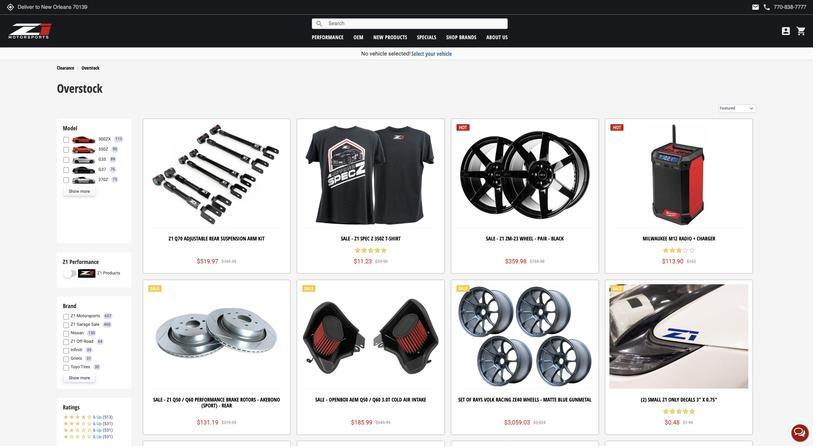 Task type: vqa. For each thing, say whether or not it's contained in the screenshot.


Task type: locate. For each thing, give the bounding box(es) containing it.
star_border
[[682, 247, 689, 254], [689, 247, 696, 254]]

1 horizontal spatial vehicle
[[437, 50, 452, 58]]

show for model
[[69, 189, 79, 194]]

z1
[[169, 235, 173, 242], [355, 235, 359, 242], [500, 235, 504, 242], [63, 258, 68, 266], [97, 271, 102, 276], [71, 314, 76, 318], [71, 322, 76, 327], [71, 339, 76, 344], [167, 396, 172, 403], [663, 396, 667, 403]]

513
[[104, 415, 111, 420]]

more down the nissan 370z z34 2009 2010 2011 2012 2013 2014 2015 2016 2017 2018 2019 3.7l vq37vhr vhr nismo z1 motorsports image
[[80, 189, 90, 194]]

1 / from the left
[[182, 396, 184, 403]]

q50
[[173, 396, 181, 403], [360, 396, 368, 403]]

my_location
[[7, 3, 14, 11]]

star_border down radio
[[682, 247, 689, 254]]

shirt
[[389, 235, 401, 242]]

2 vertical spatial & up 531
[[93, 435, 111, 439]]

1 horizontal spatial q50
[[360, 396, 368, 403]]

show down the nissan 370z z34 2009 2010 2011 2012 2013 2014 2015 2016 2017 2018 2019 3.7l vq37vhr vhr nismo z1 motorsports image
[[69, 189, 79, 194]]

q60 left (sport)
[[185, 396, 193, 403]]

1 horizontal spatial 350z
[[375, 235, 384, 242]]

ratings
[[63, 403, 80, 411]]

64
[[98, 339, 102, 344]]

g35
[[98, 157, 106, 162]]

sale inside sale - z1 q50 / q60 performance brake rotors - akebono (sport) - rear
[[153, 396, 163, 403]]

1 horizontal spatial rear
[[222, 402, 232, 409]]

1 show more button from the top
[[63, 187, 95, 196]]

1 show from the top
[[69, 189, 79, 194]]

overstock right clearance link
[[82, 65, 99, 71]]

657
[[105, 314, 111, 318]]

1 vertical spatial 350z
[[375, 235, 384, 242]]

0 horizontal spatial 350z
[[98, 147, 108, 152]]

0 vertical spatial star star star star star
[[355, 247, 387, 254]]

overstock link
[[82, 65, 99, 71]]

2 vertical spatial 531
[[104, 435, 111, 439]]

& up 531
[[93, 421, 111, 426], [93, 428, 111, 433], [93, 435, 111, 439]]

z1 garage sale
[[71, 322, 99, 327]]

None checkbox
[[63, 147, 69, 153], [63, 157, 69, 163], [63, 168, 69, 173], [63, 323, 69, 328], [63, 357, 69, 362], [63, 147, 69, 153], [63, 157, 69, 163], [63, 168, 69, 173], [63, 323, 69, 328], [63, 357, 69, 362]]

t-
[[385, 235, 389, 242]]

1 vertical spatial 531
[[104, 428, 111, 433]]

0 horizontal spatial rear
[[209, 235, 219, 242]]

1 show more from the top
[[69, 189, 90, 194]]

$349.99
[[376, 420, 391, 425]]

about us link
[[487, 34, 508, 41]]

no vehicle selected! select your vehicle
[[361, 50, 452, 58]]

0 horizontal spatial q50
[[173, 396, 181, 403]]

$11.23
[[354, 258, 372, 265]]

performance left brake
[[195, 396, 225, 403]]

0 vertical spatial performance
[[70, 258, 99, 266]]

1 vertical spatial show
[[69, 376, 79, 380]]

suspension
[[221, 235, 246, 242]]

2 show more from the top
[[69, 376, 90, 380]]

23
[[514, 235, 518, 242]]

show more button down the nissan 370z z34 2009 2010 2011 2012 2013 2014 2015 2016 2017 2018 2019 3.7l vq37vhr vhr nismo z1 motorsports image
[[63, 187, 95, 196]]

star_border up $152
[[689, 247, 696, 254]]

shopping_cart link
[[795, 26, 807, 36]]

$519.97 $749.99
[[197, 258, 236, 265]]

charger
[[697, 235, 716, 242]]

of
[[466, 396, 472, 403]]

0 vertical spatial show more
[[69, 189, 90, 194]]

milwaukee m12 radio + charger
[[643, 235, 716, 242]]

Search search field
[[323, 19, 508, 29]]

2 up from the top
[[97, 421, 102, 426]]

select
[[412, 50, 424, 58]]

show down toyo
[[69, 376, 79, 380]]

$131.19 $219.99
[[197, 419, 236, 426]]

griots
[[71, 356, 82, 361]]

0 vertical spatial & up 531
[[93, 421, 111, 426]]

nissan 300zx z32 1990 1991 1992 1993 1994 1995 1996 vg30dett vg30de twin turbo non turbo z1 motorsports image
[[71, 135, 97, 143]]

rear up $219.99
[[222, 402, 232, 409]]

$3,059.03
[[504, 419, 530, 426]]

rear right adjustable
[[209, 235, 219, 242]]

1 vertical spatial & up 531
[[93, 428, 111, 433]]

gunmetal
[[569, 396, 592, 403]]

star star star star star
[[355, 247, 387, 254], [663, 408, 696, 415]]

76
[[111, 167, 115, 172]]

2 show more button from the top
[[63, 374, 95, 382]]

$359.98 $759.98
[[505, 258, 545, 265]]

performance up z1 products
[[70, 258, 99, 266]]

mail phone
[[752, 3, 771, 11]]

0 horizontal spatial /
[[182, 396, 184, 403]]

ze40
[[513, 396, 522, 403]]

0 horizontal spatial q60
[[185, 396, 193, 403]]

sale
[[91, 322, 99, 327]]

/ left (sport)
[[182, 396, 184, 403]]

infiniti g35 coupe sedan v35 v36 skyline 2003 2004 2005 2006 2007 2008 3.5l vq35de revup rev up vq35hr z1 motorsports image
[[71, 155, 97, 164]]

0 vertical spatial overstock
[[82, 65, 99, 71]]

show more for brand
[[69, 376, 90, 380]]

$3,524
[[534, 420, 546, 425]]

/
[[182, 396, 184, 403], [369, 396, 371, 403]]

road
[[84, 339, 93, 344]]

rear
[[209, 235, 219, 242], [222, 402, 232, 409]]

sale
[[341, 235, 350, 242], [486, 235, 495, 242], [153, 396, 163, 403], [315, 396, 325, 403]]

1 vertical spatial overstock
[[57, 81, 102, 97]]

pair
[[538, 235, 547, 242]]

new products
[[374, 34, 407, 41]]

350z
[[98, 147, 108, 152], [375, 235, 384, 242]]

1 vertical spatial more
[[80, 376, 90, 380]]

531
[[104, 421, 111, 426], [104, 428, 111, 433], [104, 435, 111, 439]]

2 show from the top
[[69, 376, 79, 380]]

0 vertical spatial rear
[[209, 235, 219, 242]]

1 horizontal spatial performance
[[195, 396, 225, 403]]

star star star star star up $0.48 $1.96
[[663, 408, 696, 415]]

us
[[503, 34, 508, 41]]

toyo tires
[[71, 365, 90, 369]]

0 vertical spatial more
[[80, 189, 90, 194]]

show more button for model
[[63, 187, 95, 196]]

wheel
[[520, 235, 533, 242]]

1 vertical spatial show more
[[69, 376, 90, 380]]

1 horizontal spatial star star star star star
[[663, 408, 696, 415]]

350z right z
[[375, 235, 384, 242]]

vehicle right no in the left of the page
[[370, 50, 387, 57]]

0 horizontal spatial star star star star star
[[355, 247, 387, 254]]

shop
[[446, 34, 458, 41]]

volk
[[484, 396, 495, 403]]

2 more from the top
[[80, 376, 90, 380]]

more for model
[[80, 189, 90, 194]]

show more button
[[63, 187, 95, 196], [63, 374, 95, 382]]

g37
[[98, 167, 106, 172]]

/ left 3.0t
[[369, 396, 371, 403]]

show more down the nissan 370z z34 2009 2010 2011 2012 2013 2014 2015 2016 2017 2018 2019 3.7l vq37vhr vhr nismo z1 motorsports image
[[69, 189, 90, 194]]

1 q50 from the left
[[173, 396, 181, 403]]

0 vertical spatial show more button
[[63, 187, 95, 196]]

1 vertical spatial show more button
[[63, 374, 95, 382]]

tires
[[81, 365, 90, 369]]

more
[[80, 189, 90, 194], [80, 376, 90, 380]]

more down tires
[[80, 376, 90, 380]]

1 horizontal spatial /
[[369, 396, 371, 403]]

new
[[374, 34, 384, 41]]

0 vertical spatial show
[[69, 189, 79, 194]]

openbox
[[329, 396, 348, 403]]

rays
[[473, 396, 483, 403]]

1 vertical spatial star star star star star
[[663, 408, 696, 415]]

460
[[104, 322, 110, 327]]

0 horizontal spatial vehicle
[[370, 50, 387, 57]]

1 vertical spatial rear
[[222, 402, 232, 409]]

q50 inside sale - z1 q50 / q60 performance brake rotors - akebono (sport) - rear
[[173, 396, 181, 403]]

0 vertical spatial 531
[[104, 421, 111, 426]]

wheels
[[523, 396, 539, 403]]

select your vehicle link
[[412, 50, 452, 58]]

75
[[113, 177, 117, 182]]

1 more from the top
[[80, 189, 90, 194]]

z1 motorsports logo image
[[8, 23, 52, 39]]

1 up from the top
[[97, 415, 102, 420]]

350z up g35
[[98, 147, 108, 152]]

q60 inside sale - z1 q50 / q60 performance brake rotors - akebono (sport) - rear
[[185, 396, 193, 403]]

+
[[693, 235, 696, 242]]

set
[[458, 396, 465, 403]]

2 & from the top
[[93, 421, 96, 426]]

show more button down toyo tires
[[63, 374, 95, 382]]

3 & up 531 from the top
[[93, 435, 111, 439]]

z
[[371, 235, 373, 242]]

1 q60 from the left
[[185, 396, 193, 403]]

None checkbox
[[63, 137, 69, 143], [63, 178, 69, 183], [63, 314, 69, 320], [63, 331, 69, 337], [63, 340, 69, 345], [63, 348, 69, 354], [63, 365, 69, 371], [63, 137, 69, 143], [63, 178, 69, 183], [63, 314, 69, 320], [63, 331, 69, 337], [63, 340, 69, 345], [63, 348, 69, 354], [63, 365, 69, 371]]

racing
[[496, 396, 511, 403]]

$0.48
[[665, 419, 680, 426]]

2 531 from the top
[[104, 428, 111, 433]]

$11.23 $29.99
[[354, 258, 388, 265]]

set of rays volk racing ze40 wheels - matte blue gunmetal
[[458, 396, 592, 403]]

vehicle right the your
[[437, 50, 452, 58]]

account_box link
[[779, 26, 793, 36]]

1 horizontal spatial q60
[[373, 396, 381, 403]]

motorsports
[[77, 314, 100, 318]]

q60 left 3.0t
[[373, 396, 381, 403]]

overstock down "overstock" link
[[57, 81, 102, 97]]

1 vertical spatial performance
[[195, 396, 225, 403]]

aem
[[350, 396, 359, 403]]

1 531 from the top
[[104, 421, 111, 426]]

rear inside sale - z1 q50 / q60 performance brake rotors - akebono (sport) - rear
[[222, 402, 232, 409]]

z1 performance
[[63, 258, 99, 266]]

2 / from the left
[[369, 396, 371, 403]]

performance inside sale - z1 q50 / q60 performance brake rotors - akebono (sport) - rear
[[195, 396, 225, 403]]

show more down toyo tires
[[69, 376, 90, 380]]

show more button for brand
[[63, 374, 95, 382]]

star star star star star up $11.23 $29.99
[[355, 247, 387, 254]]



Task type: describe. For each thing, give the bounding box(es) containing it.
no
[[361, 50, 368, 57]]

& up 513
[[93, 415, 111, 420]]

$519.97
[[197, 258, 218, 265]]

model
[[63, 124, 77, 132]]

3 up from the top
[[97, 428, 102, 433]]

z1 off-road
[[71, 339, 93, 344]]

35
[[87, 348, 91, 352]]

300zx
[[98, 137, 111, 141]]

more for brand
[[80, 376, 90, 380]]

(sport)
[[201, 402, 217, 409]]

clearance
[[57, 65, 74, 71]]

4 & from the top
[[93, 435, 96, 439]]

0.75"
[[706, 396, 717, 403]]

shop brands
[[446, 34, 477, 41]]

specials link
[[417, 34, 437, 41]]

zm-
[[506, 235, 514, 242]]

decals
[[681, 396, 695, 403]]

milwaukee
[[643, 235, 668, 242]]

sale - z1 q50 / q60 performance brake rotors - akebono (sport) - rear
[[153, 396, 280, 409]]

m12
[[669, 235, 678, 242]]

show for brand
[[69, 376, 79, 380]]

nissan 350z z33 2003 2004 2005 2006 2007 2008 2009 vq35de 3.5l revup rev up vq35hr nismo z1 motorsports image
[[71, 145, 97, 154]]

sale - z1 spec z 350z t-shirt
[[341, 235, 401, 242]]

toyo
[[71, 365, 80, 369]]

q70
[[175, 235, 183, 242]]

2 q60 from the left
[[373, 396, 381, 403]]

x
[[703, 396, 705, 403]]

2 star_border from the left
[[689, 247, 696, 254]]

4 up from the top
[[97, 435, 102, 439]]

blue
[[558, 396, 568, 403]]

(2)
[[641, 396, 647, 403]]

nissan
[[71, 331, 84, 335]]

black
[[551, 235, 564, 242]]

star star star star star for only
[[663, 408, 696, 415]]

rotors
[[240, 396, 256, 403]]

z1 inside sale - z1 q50 / q60 performance brake rotors - akebono (sport) - rear
[[167, 396, 172, 403]]

$185.99
[[351, 419, 373, 426]]

matte
[[543, 396, 557, 403]]

brands
[[459, 34, 477, 41]]

0 horizontal spatial performance
[[70, 258, 99, 266]]

0 vertical spatial 350z
[[98, 147, 108, 152]]

sale - openbox aem q50 / q60 3.0t cold air intake
[[315, 396, 426, 403]]

3 & from the top
[[93, 428, 96, 433]]

only
[[669, 396, 679, 403]]

phone
[[763, 3, 771, 11]]

cold
[[392, 396, 402, 403]]

113
[[115, 137, 122, 141]]

radio
[[679, 235, 692, 242]]

3 531 from the top
[[104, 435, 111, 439]]

vehicle inside no vehicle selected! select your vehicle
[[370, 50, 387, 57]]

1 star_border from the left
[[682, 247, 689, 254]]

shop brands link
[[446, 34, 477, 41]]

1 & from the top
[[93, 415, 96, 420]]

star star star star_border star_border
[[663, 247, 696, 254]]

oem link
[[354, 34, 364, 41]]

$759.98
[[530, 259, 545, 264]]

sale for sale - z1 q50 / q60 performance brake rotors - akebono (sport) - rear
[[153, 396, 163, 403]]

1 & up 531 from the top
[[93, 421, 111, 426]]

$219.99
[[222, 420, 236, 425]]

(2) small z1 only decals 3" x 0.75"
[[641, 396, 717, 403]]

products
[[385, 34, 407, 41]]

sale for sale - z1 spec z 350z t-shirt
[[341, 235, 350, 242]]

$185.99 $349.99
[[351, 419, 391, 426]]

mail link
[[752, 3, 760, 11]]

3.0t
[[382, 396, 390, 403]]

infiniti
[[71, 348, 82, 352]]

akebono
[[260, 396, 280, 403]]

performance
[[312, 34, 344, 41]]

brand
[[63, 302, 76, 310]]

3"
[[697, 396, 701, 403]]

selected!
[[388, 50, 411, 57]]

infiniti g37 coupe sedan convertible v36 cv36 hv36 skyline 2008 2009 2010 2011 2012 2013 3.7l vq37vhr z1 motorsports image
[[71, 165, 97, 174]]

sale for sale - z1 zm-23 wheel - pair - black
[[486, 235, 495, 242]]

$29.99
[[375, 259, 388, 264]]

about
[[487, 34, 501, 41]]

2 & up 531 from the top
[[93, 428, 111, 433]]

31
[[87, 356, 91, 361]]

show more for model
[[69, 189, 90, 194]]

about us
[[487, 34, 508, 41]]

2 q50 from the left
[[360, 396, 368, 403]]

$113.90
[[662, 258, 684, 265]]

off-
[[77, 339, 84, 344]]

mail
[[752, 3, 760, 11]]

sale for sale - openbox aem q50 / q60 3.0t cold air intake
[[315, 396, 325, 403]]

$113.90 $152
[[662, 258, 696, 265]]

spec
[[360, 235, 370, 242]]

clearance link
[[57, 65, 74, 71]]

/ inside sale - z1 q50 / q60 performance brake rotors - akebono (sport) - rear
[[182, 396, 184, 403]]

nissan 370z z34 2009 2010 2011 2012 2013 2014 2015 2016 2017 2018 2019 3.7l vq37vhr vhr nismo z1 motorsports image
[[71, 176, 97, 184]]

adjustable
[[184, 235, 208, 242]]

$131.19
[[197, 419, 218, 426]]

z1 q70 adjustable rear suspension arm kit
[[169, 235, 265, 242]]

star star star star star for spec
[[355, 247, 387, 254]]

small
[[648, 396, 661, 403]]

account_box
[[781, 26, 791, 36]]



